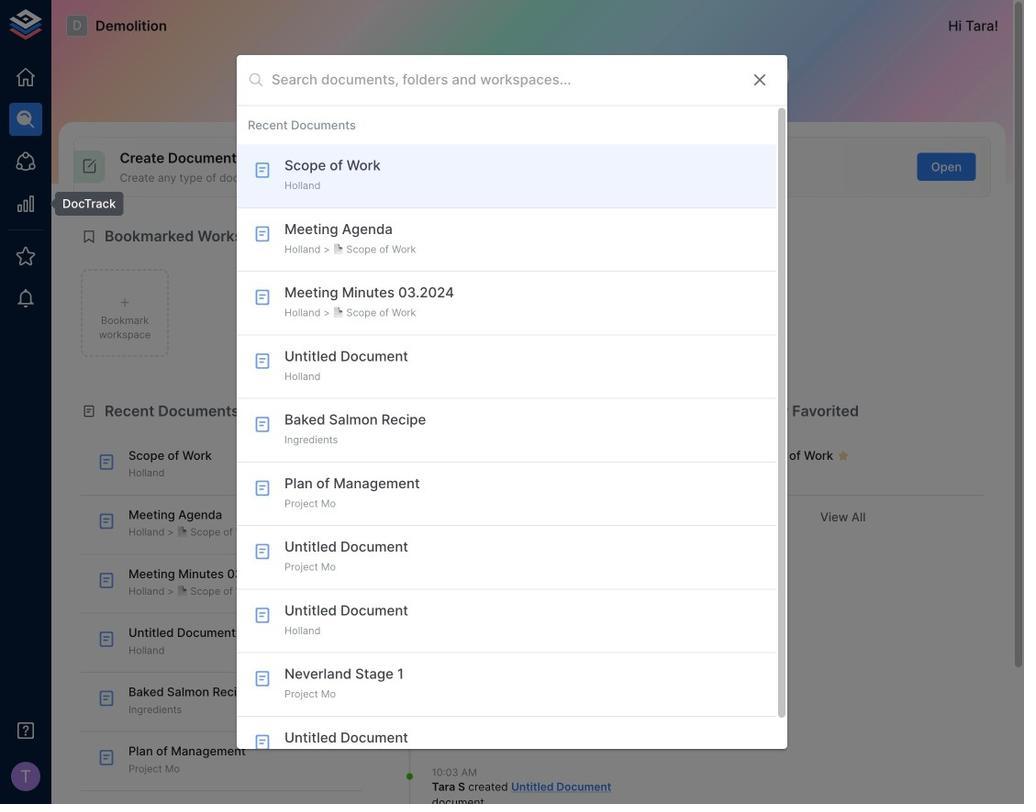 Task type: locate. For each thing, give the bounding box(es) containing it.
dialog
[[237, 55, 788, 781]]

Search documents, folders and workspaces... text field
[[272, 66, 737, 94]]

tooltip
[[42, 192, 123, 216]]



Task type: vqa. For each thing, say whether or not it's contained in the screenshot.
Dialog
yes



